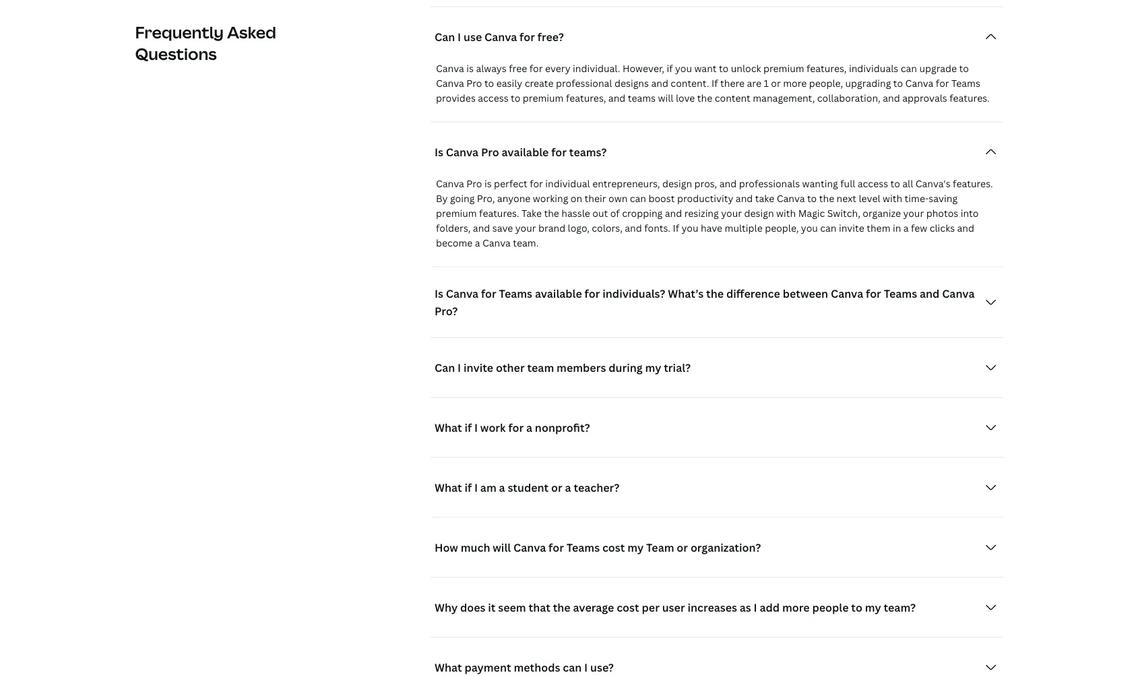 Task type: vqa. For each thing, say whether or not it's contained in the screenshot.
the "What" associated with What if I work for a nonprofit?
yes



Task type: locate. For each thing, give the bounding box(es) containing it.
increases
[[688, 601, 737, 615]]

canva's
[[916, 178, 951, 190]]

if left am
[[465, 481, 472, 495]]

2 vertical spatial my
[[865, 601, 881, 615]]

1 vertical spatial is
[[435, 286, 444, 301]]

1 vertical spatial with
[[777, 207, 796, 220]]

can
[[435, 30, 455, 44], [435, 361, 455, 375]]

premium down create
[[523, 92, 564, 105]]

student
[[508, 481, 549, 495]]

1 vertical spatial premium
[[523, 92, 564, 105]]

invite left other
[[464, 361, 494, 375]]

if left work
[[465, 421, 472, 435]]

to right people
[[852, 601, 863, 615]]

i left the use?
[[584, 661, 588, 675]]

my left team
[[628, 541, 644, 555]]

trial?
[[664, 361, 691, 375]]

i left use
[[458, 30, 461, 44]]

my
[[645, 361, 662, 375], [628, 541, 644, 555], [865, 601, 881, 615]]

i left am
[[475, 481, 478, 495]]

can down pro?
[[435, 361, 455, 375]]

1 horizontal spatial people,
[[809, 77, 843, 90]]

people, up collaboration,
[[809, 77, 843, 90]]

is up by on the top of the page
[[435, 145, 444, 159]]

0 horizontal spatial people,
[[765, 222, 799, 235]]

cost
[[603, 541, 625, 555], [617, 601, 640, 615]]

what inside 'dropdown button'
[[435, 481, 462, 495]]

1 horizontal spatial features,
[[807, 62, 847, 75]]

access up level
[[858, 178, 889, 190]]

productivity
[[677, 192, 734, 205]]

3 what from the top
[[435, 661, 462, 675]]

0 vertical spatial what
[[435, 421, 462, 435]]

teams?
[[569, 145, 607, 159]]

can inside "can i invite other team members during my trial?" dropdown button
[[435, 361, 455, 375]]

with up organize
[[883, 192, 903, 205]]

brand
[[539, 222, 566, 235]]

2 is from the top
[[435, 286, 444, 301]]

pro,
[[477, 192, 495, 205]]

or right 1
[[771, 77, 781, 90]]

premium up folders,
[[436, 207, 477, 220]]

folders,
[[436, 222, 471, 235]]

people, inside the canva is always free for every individual. however, if you want to unlock premium features, individuals can upgrade to canva pro to easily create professional designs and content. if there are 1 or more people, upgrading to canva for teams provides access to premium features, and teams will love the content management, collaboration, and approvals features.
[[809, 77, 843, 90]]

0 horizontal spatial access
[[478, 92, 509, 105]]

1 vertical spatial what
[[435, 481, 462, 495]]

your up team. at the left top of the page
[[515, 222, 536, 235]]

1 horizontal spatial if
[[712, 77, 718, 90]]

2 can from the top
[[435, 361, 455, 375]]

what payment methods can i use?
[[435, 661, 614, 675]]

pro up pro,
[[467, 178, 482, 190]]

if down want
[[712, 77, 718, 90]]

1 vertical spatial people,
[[765, 222, 799, 235]]

1
[[764, 77, 769, 90]]

cost left per
[[617, 601, 640, 615]]

0 vertical spatial invite
[[839, 222, 865, 235]]

if inside the canva is always free for every individual. however, if you want to unlock premium features, individuals can upgrade to canva pro to easily create professional designs and content. if there are 1 or more people, upgrading to canva for teams provides access to premium features, and teams will love the content management, collaboration, and approvals features.
[[667, 62, 673, 75]]

what inside dropdown button
[[435, 661, 462, 675]]

premium
[[764, 62, 805, 75], [523, 92, 564, 105], [436, 207, 477, 220]]

individuals
[[849, 62, 899, 75]]

1 vertical spatial features,
[[566, 92, 606, 105]]

pros,
[[695, 178, 717, 190]]

1 horizontal spatial will
[[658, 92, 674, 105]]

available down team. at the left top of the page
[[535, 286, 582, 301]]

for left teams?
[[552, 145, 567, 159]]

2 vertical spatial if
[[465, 481, 472, 495]]

1 horizontal spatial your
[[721, 207, 742, 220]]

to down individuals
[[894, 77, 903, 90]]

2 vertical spatial pro
[[467, 178, 482, 190]]

0 vertical spatial more
[[783, 77, 807, 90]]

what inside dropdown button
[[435, 421, 462, 435]]

1 vertical spatial if
[[673, 222, 679, 235]]

teams
[[952, 77, 981, 90], [499, 286, 533, 301], [884, 286, 918, 301], [567, 541, 600, 555]]

0 vertical spatial is
[[467, 62, 474, 75]]

for left free? on the left top of page
[[520, 30, 535, 44]]

level
[[859, 192, 881, 205]]

is canva pro available for teams?
[[435, 145, 607, 159]]

0 horizontal spatial my
[[628, 541, 644, 555]]

is inside canva pro is perfect for individual entrepreneurs, design pros, and professionals wanting full access to all canva's features. by going pro, anyone working on their own can boost productivity and take canva to the next level with time-saving premium features. take the hassle out of cropping and resizing your design with magic switch, organize your photos into folders, and save your brand logo, colors, and fonts. if you have multiple people, you can invite them in a few clicks and become a canva team.
[[485, 178, 492, 190]]

0 vertical spatial can
[[435, 30, 455, 44]]

1 vertical spatial can
[[435, 361, 455, 375]]

features. inside the canva is always free for every individual. however, if you want to unlock premium features, individuals can upgrade to canva pro to easily create professional designs and content. if there are 1 or more people, upgrading to canva for teams provides access to premium features, and teams will love the content management, collaboration, and approvals features.
[[950, 92, 990, 105]]

teams down "upgrade"
[[952, 77, 981, 90]]

if
[[712, 77, 718, 90], [673, 222, 679, 235]]

i inside why does it seem that the average cost per user increases as i add more people to my team? dropdown button
[[754, 601, 757, 615]]

0 horizontal spatial if
[[673, 222, 679, 235]]

access inside the canva is always free for every individual. however, if you want to unlock premium features, individuals can upgrade to canva pro to easily create professional designs and content. if there are 1 or more people, upgrading to canva for teams provides access to premium features, and teams will love the content management, collaboration, and approvals features.
[[478, 92, 509, 105]]

in
[[893, 222, 901, 235]]

to up 'magic'
[[808, 192, 817, 205]]

people
[[813, 601, 849, 615]]

full
[[841, 178, 856, 190]]

colors,
[[592, 222, 623, 235]]

features. down "upgrade"
[[950, 92, 990, 105]]

love
[[676, 92, 695, 105]]

available up perfect
[[502, 145, 549, 159]]

people, inside canva pro is perfect for individual entrepreneurs, design pros, and professionals wanting full access to all canva's features. by going pro, anyone working on their own can boost productivity and take canva to the next level with time-saving premium features. take the hassle out of cropping and resizing your design with magic switch, organize your photos into folders, and save your brand logo, colors, and fonts. if you have multiple people, you can invite them in a few clicks and become a canva team.
[[765, 222, 799, 235]]

1 vertical spatial or
[[551, 481, 563, 495]]

is inside dropdown button
[[435, 145, 444, 159]]

1 vertical spatial if
[[465, 421, 472, 435]]

if up content.
[[667, 62, 673, 75]]

0 vertical spatial available
[[502, 145, 549, 159]]

what left payment
[[435, 661, 462, 675]]

features,
[[807, 62, 847, 75], [566, 92, 606, 105]]

a right become
[[475, 237, 480, 250]]

1 vertical spatial is
[[485, 178, 492, 190]]

my left team?
[[865, 601, 881, 615]]

0 vertical spatial is
[[435, 145, 444, 159]]

you down 'magic'
[[801, 222, 818, 235]]

and right pros,
[[720, 178, 737, 190]]

you
[[675, 62, 692, 75], [682, 222, 699, 235], [801, 222, 818, 235]]

the inside is canva for teams available for individuals? what's the difference between canva for teams and canva pro?
[[706, 286, 724, 301]]

with left 'magic'
[[777, 207, 796, 220]]

content
[[715, 92, 751, 105]]

0 horizontal spatial or
[[551, 481, 563, 495]]

can for can i invite other team members during my trial?
[[435, 361, 455, 375]]

i left other
[[458, 361, 461, 375]]

free
[[509, 62, 527, 75]]

will left love on the right top of the page
[[658, 92, 674, 105]]

premium up 1
[[764, 62, 805, 75]]

a inside dropdown button
[[526, 421, 533, 435]]

features. up save
[[479, 207, 519, 220]]

you up content.
[[675, 62, 692, 75]]

will
[[658, 92, 674, 105], [493, 541, 511, 555]]

1 vertical spatial pro
[[481, 145, 499, 159]]

for inside canva pro is perfect for individual entrepreneurs, design pros, and professionals wanting full access to all canva's features. by going pro, anyone working on their own can boost productivity and take canva to the next level with time-saving premium features. take the hassle out of cropping and resizing your design with magic switch, organize your photos into folders, and save your brand logo, colors, and fonts. if you have multiple people, you can invite them in a few clicks and become a canva team.
[[530, 178, 543, 190]]

1 what from the top
[[435, 421, 462, 435]]

0 vertical spatial features.
[[950, 92, 990, 105]]

saving
[[929, 192, 958, 205]]

1 horizontal spatial with
[[883, 192, 903, 205]]

0 vertical spatial if
[[667, 62, 673, 75]]

during
[[609, 361, 643, 375]]

can up cropping
[[630, 192, 646, 205]]

can inside can i use canva for free? dropdown button
[[435, 30, 455, 44]]

if inside 'dropdown button'
[[465, 481, 472, 495]]

0 vertical spatial or
[[771, 77, 781, 90]]

0 vertical spatial cost
[[603, 541, 625, 555]]

what left am
[[435, 481, 462, 495]]

the right that
[[553, 601, 571, 615]]

what payment methods can i use? button
[[431, 655, 1003, 677]]

is inside is canva for teams available for individuals? what's the difference between canva for teams and canva pro?
[[435, 286, 444, 301]]

more inside the canva is always free for every individual. however, if you want to unlock premium features, individuals can upgrade to canva pro to easily create professional designs and content. if there are 1 or more people, upgrading to canva for teams provides access to premium features, and teams will love the content management, collaboration, and approvals features.
[[783, 77, 807, 90]]

is left always
[[467, 62, 474, 75]]

1 is from the top
[[435, 145, 444, 159]]

teams down in
[[884, 286, 918, 301]]

design up boost
[[663, 178, 692, 190]]

easily
[[497, 77, 523, 90]]

canva
[[485, 30, 517, 44], [436, 62, 464, 75], [436, 77, 464, 90], [906, 77, 934, 90], [446, 145, 479, 159], [436, 178, 464, 190], [777, 192, 805, 205], [483, 237, 511, 250], [446, 286, 479, 301], [831, 286, 864, 301], [942, 286, 975, 301], [514, 541, 546, 555]]

2 what from the top
[[435, 481, 462, 495]]

am
[[481, 481, 497, 495]]

a left nonprofit?
[[526, 421, 533, 435]]

access
[[478, 92, 509, 105], [858, 178, 889, 190]]

more inside dropdown button
[[783, 601, 810, 615]]

0 horizontal spatial will
[[493, 541, 511, 555]]

logo,
[[568, 222, 590, 235]]

and down few
[[920, 286, 940, 301]]

0 horizontal spatial is
[[467, 62, 474, 75]]

for down "upgrade"
[[936, 77, 950, 90]]

can left the use?
[[563, 661, 582, 675]]

magic
[[799, 207, 825, 220]]

0 vertical spatial people,
[[809, 77, 843, 90]]

or right team
[[677, 541, 688, 555]]

pro up perfect
[[481, 145, 499, 159]]

you inside the canva is always free for every individual. however, if you want to unlock premium features, individuals can upgrade to canva pro to easily create professional designs and content. if there are 1 or more people, upgrading to canva for teams provides access to premium features, and teams will love the content management, collaboration, and approvals features.
[[675, 62, 692, 75]]

your up multiple
[[721, 207, 742, 220]]

2 vertical spatial premium
[[436, 207, 477, 220]]

create
[[525, 77, 554, 90]]

more right add on the bottom of page
[[783, 601, 810, 615]]

cost left team
[[603, 541, 625, 555]]

features. up into
[[953, 178, 993, 190]]

if right fonts.
[[673, 222, 679, 235]]

what left work
[[435, 421, 462, 435]]

0 vertical spatial pro
[[467, 77, 482, 90]]

payment
[[465, 661, 511, 675]]

to up there
[[719, 62, 729, 75]]

1 vertical spatial available
[[535, 286, 582, 301]]

more
[[783, 77, 807, 90], [783, 601, 810, 615]]

provides
[[436, 92, 476, 105]]

1 vertical spatial will
[[493, 541, 511, 555]]

if
[[667, 62, 673, 75], [465, 421, 472, 435], [465, 481, 472, 495]]

all
[[903, 178, 914, 190]]

is
[[435, 145, 444, 159], [435, 286, 444, 301]]

your down time-
[[904, 207, 924, 220]]

resizing
[[685, 207, 719, 220]]

can left "upgrade"
[[901, 62, 917, 75]]

my for team
[[628, 541, 644, 555]]

invite down switch,
[[839, 222, 865, 235]]

user
[[662, 601, 685, 615]]

i left work
[[475, 421, 478, 435]]

the right love on the right top of the page
[[698, 92, 713, 105]]

1 horizontal spatial or
[[677, 541, 688, 555]]

1 vertical spatial design
[[745, 207, 774, 220]]

pro inside is canva pro available for teams? dropdown button
[[481, 145, 499, 159]]

can for can i use canva for free?
[[435, 30, 455, 44]]

invite inside canva pro is perfect for individual entrepreneurs, design pros, and professionals wanting full access to all canva's features. by going pro, anyone working on their own can boost productivity and take canva to the next level with time-saving premium features. take the hassle out of cropping and resizing your design with magic switch, organize your photos into folders, and save your brand logo, colors, and fonts. if you have multiple people, you can invite them in a few clicks and become a canva team.
[[839, 222, 865, 235]]

my left trial?
[[645, 361, 662, 375]]

the right what's
[[706, 286, 724, 301]]

individuals?
[[603, 286, 666, 301]]

take
[[756, 192, 775, 205]]

teacher?
[[574, 481, 620, 495]]

1 vertical spatial my
[[628, 541, 644, 555]]

people, down 'magic'
[[765, 222, 799, 235]]

i right as
[[754, 601, 757, 615]]

organization?
[[691, 541, 761, 555]]

2 vertical spatial or
[[677, 541, 688, 555]]

0 horizontal spatial premium
[[436, 207, 477, 220]]

1 horizontal spatial access
[[858, 178, 889, 190]]

the down wanting
[[819, 192, 835, 205]]

1 vertical spatial invite
[[464, 361, 494, 375]]

0 horizontal spatial invite
[[464, 361, 494, 375]]

how much will canva for teams cost my team or organization?
[[435, 541, 761, 555]]

i inside what if i work for a nonprofit? dropdown button
[[475, 421, 478, 435]]

features, up collaboration,
[[807, 62, 847, 75]]

i inside the what payment methods can i use? dropdown button
[[584, 661, 588, 675]]

on
[[571, 192, 583, 205]]

or inside the canva is always free for every individual. however, if you want to unlock premium features, individuals can upgrade to canva pro to easily create professional designs and content. if there are 1 or more people, upgrading to canva for teams provides access to premium features, and teams will love the content management, collaboration, and approvals features.
[[771, 77, 781, 90]]

and down boost
[[665, 207, 682, 220]]

use
[[464, 30, 482, 44]]

teams down team. at the left top of the page
[[499, 286, 533, 301]]

1 horizontal spatial my
[[645, 361, 662, 375]]

1 horizontal spatial premium
[[523, 92, 564, 105]]

upgrade
[[920, 62, 957, 75]]

2 horizontal spatial or
[[771, 77, 781, 90]]

i inside can i use canva for free? dropdown button
[[458, 30, 461, 44]]

can inside dropdown button
[[563, 661, 582, 675]]

1 horizontal spatial invite
[[839, 222, 865, 235]]

0 vertical spatial will
[[658, 92, 674, 105]]

0 vertical spatial if
[[712, 77, 718, 90]]

i inside "can i invite other team members during my trial?" dropdown button
[[458, 361, 461, 375]]

if inside dropdown button
[[465, 421, 472, 435]]

2 horizontal spatial your
[[904, 207, 924, 220]]

1 vertical spatial more
[[783, 601, 810, 615]]

with
[[883, 192, 903, 205], [777, 207, 796, 220]]

features, down the professional
[[566, 92, 606, 105]]

0 vertical spatial my
[[645, 361, 662, 375]]

and down however,
[[651, 77, 669, 90]]

perfect
[[494, 178, 528, 190]]

1 horizontal spatial is
[[485, 178, 492, 190]]

invite
[[839, 222, 865, 235], [464, 361, 494, 375]]

to right "upgrade"
[[960, 62, 969, 75]]

what for what if i am a student or a teacher?
[[435, 481, 462, 495]]

always
[[476, 62, 507, 75]]

is up pro,
[[485, 178, 492, 190]]

2 horizontal spatial my
[[865, 601, 881, 615]]

and down cropping
[[625, 222, 642, 235]]

2 horizontal spatial premium
[[764, 62, 805, 75]]

or right student
[[551, 481, 563, 495]]

can inside the canva is always free for every individual. however, if you want to unlock premium features, individuals can upgrade to canva pro to easily create professional designs and content. if there are 1 or more people, upgrading to canva for teams provides access to premium features, and teams will love the content management, collaboration, and approvals features.
[[901, 62, 917, 75]]

will right much
[[493, 541, 511, 555]]

pro down always
[[467, 77, 482, 90]]

unlock
[[731, 62, 761, 75]]

0 horizontal spatial design
[[663, 178, 692, 190]]

0 vertical spatial access
[[478, 92, 509, 105]]

professional
[[556, 77, 612, 90]]

2 vertical spatial what
[[435, 661, 462, 675]]

work
[[481, 421, 506, 435]]

for right work
[[509, 421, 524, 435]]

frequently
[[135, 21, 224, 43]]

pro
[[467, 77, 482, 90], [481, 145, 499, 159], [467, 178, 482, 190]]

access down easily
[[478, 92, 509, 105]]

my for trial?
[[645, 361, 662, 375]]

1 can from the top
[[435, 30, 455, 44]]

collaboration,
[[818, 92, 881, 105]]

more up management,
[[783, 77, 807, 90]]

can left use
[[435, 30, 455, 44]]

1 vertical spatial cost
[[617, 601, 640, 615]]

organize
[[863, 207, 901, 220]]

there
[[721, 77, 745, 90]]

for up working
[[530, 178, 543, 190]]

1 vertical spatial access
[[858, 178, 889, 190]]

asked
[[227, 21, 276, 43]]



Task type: describe. For each thing, give the bounding box(es) containing it.
difference
[[727, 286, 780, 301]]

average
[[573, 601, 614, 615]]

clicks
[[930, 222, 955, 235]]

will inside the canva is always free for every individual. however, if you want to unlock premium features, individuals can upgrade to canva pro to easily create professional designs and content. if there are 1 or more people, upgrading to canva for teams provides access to premium features, and teams will love the content management, collaboration, and approvals features.
[[658, 92, 674, 105]]

if inside canva pro is perfect for individual entrepreneurs, design pros, and professionals wanting full access to all canva's features. by going pro, anyone working on their own can boost productivity and take canva to the next level with time-saving premium features. take the hassle out of cropping and resizing your design with magic switch, organize your photos into folders, and save your brand logo, colors, and fonts. if you have multiple people, you can invite them in a few clicks and become a canva team.
[[673, 222, 679, 235]]

for down "them"
[[866, 286, 882, 301]]

0 horizontal spatial features,
[[566, 92, 606, 105]]

and down designs
[[609, 92, 626, 105]]

available inside is canva for teams available for individuals? what's the difference between canva for teams and canva pro?
[[535, 286, 582, 301]]

what if i work for a nonprofit?
[[435, 421, 590, 435]]

and down into
[[958, 222, 975, 235]]

teams
[[628, 92, 656, 105]]

approvals
[[903, 92, 948, 105]]

few
[[911, 222, 928, 235]]

to left all
[[891, 178, 900, 190]]

wanting
[[803, 178, 838, 190]]

and inside is canva for teams available for individuals? what's the difference between canva for teams and canva pro?
[[920, 286, 940, 301]]

is inside the canva is always free for every individual. however, if you want to unlock premium features, individuals can upgrade to canva pro to easily create professional designs and content. if there are 1 or more people, upgrading to canva for teams provides access to premium features, and teams will love the content management, collaboration, and approvals features.
[[467, 62, 474, 75]]

for up create
[[530, 62, 543, 75]]

what's
[[668, 286, 704, 301]]

the up brand
[[544, 207, 559, 220]]

will inside dropdown button
[[493, 541, 511, 555]]

the inside the canva is always free for every individual. however, if you want to unlock premium features, individuals can upgrade to canva pro to easily create professional designs and content. if there are 1 or more people, upgrading to canva for teams provides access to premium features, and teams will love the content management, collaboration, and approvals features.
[[698, 92, 713, 105]]

team
[[527, 361, 554, 375]]

questions
[[135, 43, 217, 65]]

out
[[593, 207, 608, 220]]

0 vertical spatial features,
[[807, 62, 847, 75]]

0 vertical spatial premium
[[764, 62, 805, 75]]

for left the individuals?
[[585, 286, 600, 301]]

0 vertical spatial with
[[883, 192, 903, 205]]

is canva pro available for teams? button
[[431, 139, 1003, 166]]

individual
[[546, 178, 590, 190]]

pro?
[[435, 304, 458, 319]]

have
[[701, 222, 723, 235]]

for down save
[[481, 286, 497, 301]]

take
[[522, 207, 542, 220]]

that
[[529, 601, 551, 615]]

them
[[867, 222, 891, 235]]

can i invite other team members during my trial? button
[[431, 355, 1003, 382]]

does
[[460, 601, 486, 615]]

pro inside the canva is always free for every individual. however, if you want to unlock premium features, individuals can upgrade to canva pro to easily create professional designs and content. if there are 1 or more people, upgrading to canva for teams provides access to premium features, and teams will love the content management, collaboration, and approvals features.
[[467, 77, 482, 90]]

or inside dropdown button
[[677, 541, 688, 555]]

nonprofit?
[[535, 421, 590, 435]]

cropping
[[622, 207, 663, 220]]

is canva for teams available for individuals? what's the difference between canva for teams and canva pro? button
[[431, 284, 1003, 322]]

are
[[747, 77, 762, 90]]

or inside 'dropdown button'
[[551, 481, 563, 495]]

can down switch,
[[821, 222, 837, 235]]

is for is canva for teams available for individuals? what's the difference between canva for teams and canva pro?
[[435, 286, 444, 301]]

photos
[[927, 207, 959, 220]]

methods
[[514, 661, 560, 675]]

become
[[436, 237, 473, 250]]

into
[[961, 207, 979, 220]]

what if i work for a nonprofit? button
[[431, 415, 1003, 442]]

0 horizontal spatial your
[[515, 222, 536, 235]]

access inside canva pro is perfect for individual entrepreneurs, design pros, and professionals wanting full access to all canva's features. by going pro, anyone working on their own can boost productivity and take canva to the next level with time-saving premium features. take the hassle out of cropping and resizing your design with magic switch, organize your photos into folders, and save your brand logo, colors, and fonts. if you have multiple people, you can invite them in a few clicks and become a canva team.
[[858, 178, 889, 190]]

professionals
[[739, 178, 800, 190]]

however,
[[623, 62, 665, 75]]

frequently asked questions
[[135, 21, 276, 65]]

can i use canva for free? button
[[431, 24, 1003, 51]]

multiple
[[725, 222, 763, 235]]

management,
[[753, 92, 815, 105]]

own
[[609, 192, 628, 205]]

if for what if i work for a nonprofit?
[[465, 421, 472, 435]]

free?
[[538, 30, 564, 44]]

their
[[585, 192, 606, 205]]

0 horizontal spatial with
[[777, 207, 796, 220]]

i inside what if i am a student or a teacher? 'dropdown button'
[[475, 481, 478, 495]]

how much will canva for teams cost my team or organization? button
[[431, 535, 1003, 562]]

1 horizontal spatial design
[[745, 207, 774, 220]]

and left take at the right
[[736, 192, 753, 205]]

what for what if i work for a nonprofit?
[[435, 421, 462, 435]]

for up that
[[549, 541, 564, 555]]

want
[[695, 62, 717, 75]]

2 vertical spatial features.
[[479, 207, 519, 220]]

how
[[435, 541, 458, 555]]

other
[[496, 361, 525, 375]]

and left save
[[473, 222, 490, 235]]

of
[[611, 207, 620, 220]]

every
[[545, 62, 571, 75]]

1 vertical spatial features.
[[953, 178, 993, 190]]

if inside the canva is always free for every individual. however, if you want to unlock premium features, individuals can upgrade to canva pro to easily create professional designs and content. if there are 1 or more people, upgrading to canva for teams provides access to premium features, and teams will love the content management, collaboration, and approvals features.
[[712, 77, 718, 90]]

teams inside how much will canva for teams cost my team or organization? dropdown button
[[567, 541, 600, 555]]

members
[[557, 361, 606, 375]]

canva is always free for every individual. however, if you want to unlock premium features, individuals can upgrade to canva pro to easily create professional designs and content. if there are 1 or more people, upgrading to canva for teams provides access to premium features, and teams will love the content management, collaboration, and approvals features.
[[436, 62, 990, 105]]

working
[[533, 192, 569, 205]]

to down always
[[485, 77, 494, 90]]

what if i am a student or a teacher?
[[435, 481, 620, 495]]

team
[[646, 541, 674, 555]]

switch,
[[828, 207, 861, 220]]

a right in
[[904, 222, 909, 235]]

0 vertical spatial design
[[663, 178, 692, 190]]

to inside why does it seem that the average cost per user increases as i add more people to my team? dropdown button
[[852, 601, 863, 615]]

what if i am a student or a teacher? button
[[431, 475, 1003, 502]]

as
[[740, 601, 751, 615]]

much
[[461, 541, 490, 555]]

anyone
[[497, 192, 531, 205]]

why does it seem that the average cost per user increases as i add more people to my team?
[[435, 601, 916, 615]]

pro inside canva pro is perfect for individual entrepreneurs, design pros, and professionals wanting full access to all canva's features. by going pro, anyone working on their own can boost productivity and take canva to the next level with time-saving premium features. take the hassle out of cropping and resizing your design with magic switch, organize your photos into folders, and save your brand logo, colors, and fonts. if you have multiple people, you can invite them in a few clicks and become a canva team.
[[467, 178, 482, 190]]

why does it seem that the average cost per user increases as i add more people to my team? button
[[431, 595, 1003, 622]]

cost inside how much will canva for teams cost my team or organization? dropdown button
[[603, 541, 625, 555]]

the inside dropdown button
[[553, 601, 571, 615]]

if for what if i am a student or a teacher?
[[465, 481, 472, 495]]

fonts.
[[645, 222, 671, 235]]

a right am
[[499, 481, 505, 495]]

what for what payment methods can i use?
[[435, 661, 462, 675]]

why
[[435, 601, 458, 615]]

invite inside dropdown button
[[464, 361, 494, 375]]

per
[[642, 601, 660, 615]]

by
[[436, 192, 448, 205]]

it
[[488, 601, 496, 615]]

time-
[[905, 192, 929, 205]]

individual.
[[573, 62, 621, 75]]

cost inside why does it seem that the average cost per user increases as i add more people to my team? dropdown button
[[617, 601, 640, 615]]

premium inside canva pro is perfect for individual entrepreneurs, design pros, and professionals wanting full access to all canva's features. by going pro, anyone working on their own can boost productivity and take canva to the next level with time-saving premium features. take the hassle out of cropping and resizing your design with magic switch, organize your photos into folders, and save your brand logo, colors, and fonts. if you have multiple people, you can invite them in a few clicks and become a canva team.
[[436, 207, 477, 220]]

a left teacher?
[[565, 481, 571, 495]]

boost
[[649, 192, 675, 205]]

canva pro is perfect for individual entrepreneurs, design pros, and professionals wanting full access to all canva's features. by going pro, anyone working on their own can boost productivity and take canva to the next level with time-saving premium features. take the hassle out of cropping and resizing your design with magic switch, organize your photos into folders, and save your brand logo, colors, and fonts. if you have multiple people, you can invite them in a few clicks and become a canva team.
[[436, 178, 993, 250]]

team.
[[513, 237, 539, 250]]

team?
[[884, 601, 916, 615]]

and down upgrading
[[883, 92, 900, 105]]

is for is canva pro available for teams?
[[435, 145, 444, 159]]

teams inside the canva is always free for every individual. however, if you want to unlock premium features, individuals can upgrade to canva pro to easily create professional designs and content. if there are 1 or more people, upgrading to canva for teams provides access to premium features, and teams will love the content management, collaboration, and approvals features.
[[952, 77, 981, 90]]

to down easily
[[511, 92, 521, 105]]

you down resizing
[[682, 222, 699, 235]]

use?
[[591, 661, 614, 675]]

available inside dropdown button
[[502, 145, 549, 159]]

save
[[493, 222, 513, 235]]



